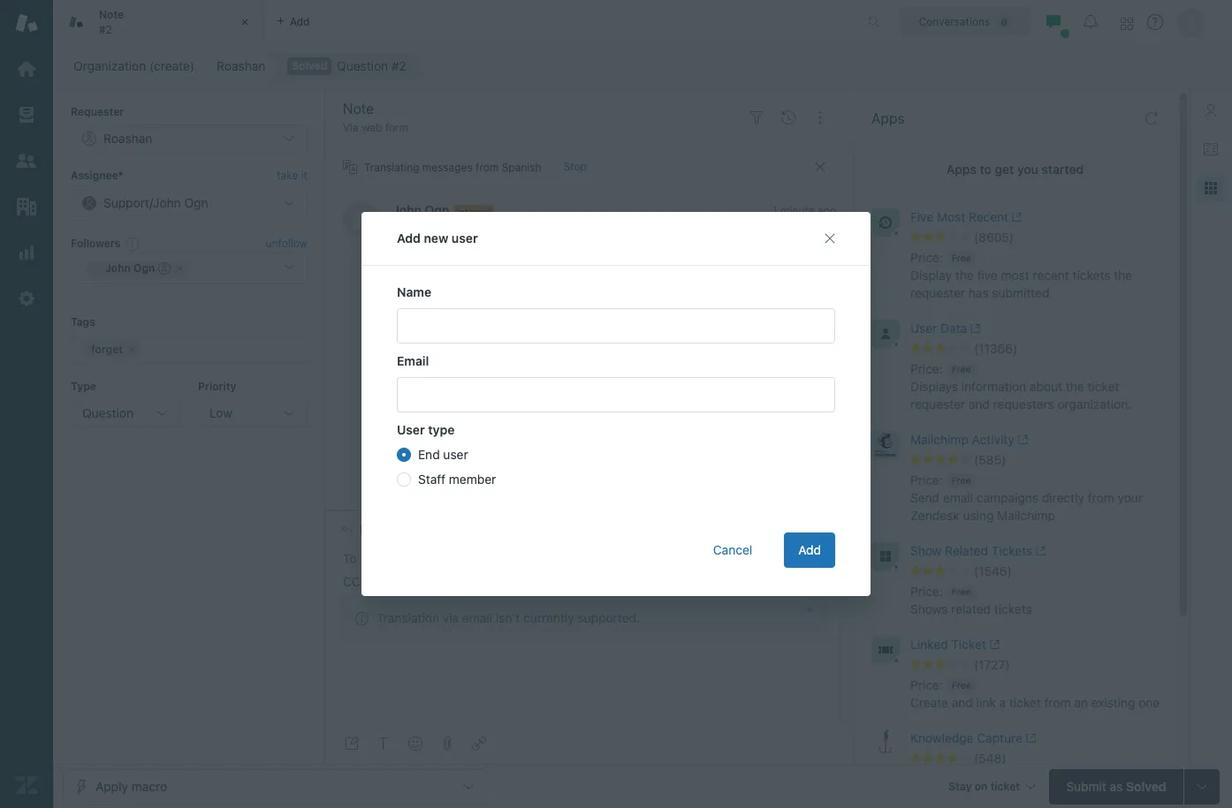 Task type: vqa. For each thing, say whether or not it's contained in the screenshot.
top Open
no



Task type: locate. For each thing, give the bounding box(es) containing it.
and left link
[[952, 696, 973, 711]]

unusually
[[768, 260, 822, 275]]

(opens in a new tab) image
[[967, 324, 981, 334], [1015, 435, 1028, 446], [986, 640, 1000, 651]]

0 vertical spatial from
[[476, 161, 499, 174]]

(1727)
[[974, 658, 1010, 673]]

you left started
[[1018, 162, 1039, 177]]

2 vertical spatial from
[[1045, 696, 1071, 711]]

1 vertical spatial (opens in a new tab) image
[[1015, 435, 1028, 446]]

price: for displays
[[911, 362, 943, 377]]

(opens in a new tab) image inside five most recent link
[[1009, 212, 1022, 223]]

0 vertical spatial currently
[[637, 260, 688, 275]]

2 free from the top
[[952, 364, 971, 375]]

add up close icon
[[799, 543, 821, 558]]

ticket right a
[[1010, 696, 1041, 711]]

knowledge image
[[1204, 142, 1218, 156]]

to down we're
[[599, 276, 611, 291]]

(opens in a new tab) image
[[1009, 212, 1022, 223], [1033, 547, 1046, 557], [1023, 734, 1036, 745]]

3 stars. 1546 reviews. element
[[911, 564, 1166, 580]]

spanish
[[502, 161, 542, 174]]

using
[[963, 508, 994, 523]]

requester down the displays
[[911, 397, 965, 412]]

0 vertical spatial tickets
[[1073, 268, 1111, 283]]

user for user data
[[911, 321, 937, 336]]

0 vertical spatial requester
[[911, 286, 965, 301]]

requester down display in the top right of the page
[[911, 286, 965, 301]]

soon
[[655, 276, 682, 291]]

main element
[[0, 0, 53, 809]]

4 stars. 585 reviews. element
[[911, 453, 1166, 469]]

get down not
[[546, 276, 565, 291]]

ticket up organization.
[[1088, 379, 1120, 394]]

solved right roashan
[[292, 59, 327, 72]]

from left spanish
[[476, 161, 499, 174]]

0 horizontal spatial from
[[476, 161, 499, 174]]

1 horizontal spatial (opens in a new tab) image
[[986, 640, 1000, 651]]

1 free from the top
[[952, 253, 971, 263]]

knowledge capture link
[[911, 730, 1134, 751]]

tags
[[71, 316, 95, 329]]

0 vertical spatial user
[[911, 321, 937, 336]]

now!
[[572, 260, 601, 275]]

requesters
[[993, 397, 1055, 412]]

(opens in a new tab) image up "3 stars. 1546 reviews." element at right bottom
[[1033, 547, 1046, 557]]

free up using on the right bottom
[[952, 476, 971, 486]]

price: up send
[[911, 473, 943, 488]]

user down the internal
[[452, 231, 478, 246]]

five
[[977, 268, 998, 283]]

you
[[1018, 162, 1039, 177], [614, 276, 635, 291]]

and down the information at top right
[[969, 397, 990, 412]]

for
[[501, 260, 517, 275]]

price: for display
[[911, 250, 943, 265]]

2 horizontal spatial (opens in a new tab) image
[[1015, 435, 1028, 446]]

(opens in a new tab) image up '(1727)'
[[986, 640, 1000, 651]]

price: up display in the top right of the page
[[911, 250, 943, 265]]

roashan link
[[205, 54, 277, 79]]

as left the soon
[[638, 276, 651, 291]]

0 horizontal spatial you
[[614, 276, 635, 291]]

1 horizontal spatial get
[[995, 162, 1014, 177]]

0 vertical spatial note
[[99, 8, 124, 21]]

1 horizontal spatial the
[[1066, 379, 1085, 394]]

1 horizontal spatial email
[[943, 491, 973, 506]]

user left data
[[911, 321, 937, 336]]

price: for create
[[911, 678, 943, 693]]

user up staff member
[[443, 447, 468, 462]]

0 vertical spatial apps
[[872, 111, 905, 126]]

Name field
[[397, 309, 835, 344]]

the up organization.
[[1066, 379, 1085, 394]]

0 horizontal spatial user
[[397, 423, 425, 438]]

0 horizontal spatial email
[[462, 611, 492, 626]]

free down ticket
[[952, 681, 971, 691]]

campaigns
[[977, 491, 1039, 506]]

price: inside price: free shows related tickets
[[911, 584, 943, 599]]

you down we're
[[614, 276, 635, 291]]

apps to get you started
[[947, 162, 1084, 177]]

free up display in the top right of the page
[[952, 253, 971, 263]]

add attachment image
[[440, 737, 454, 751]]

mailchimp activity image
[[872, 431, 900, 460]]

from inside price: free create and link a ticket from an existing one
[[1045, 696, 1071, 711]]

as right the soon
[[686, 276, 699, 291]]

1 price: from the top
[[911, 250, 943, 265]]

price: up shows
[[911, 584, 943, 599]]

note inside tabs 'tab list'
[[99, 8, 124, 21]]

(opens in a new tab) image up the (8605) at the top of page
[[1009, 212, 1022, 223]]

mailchimp
[[911, 432, 969, 447], [997, 508, 1056, 523]]

1 minute ago
[[773, 205, 836, 218]]

from left an
[[1045, 696, 1071, 711]]

email inside price: free send email campaigns directly from your zendesk using mailchimp
[[943, 491, 973, 506]]

we're currently experiencing unusually high traffic. we'll get back to you as soon as possible.
[[446, 260, 822, 291]]

price: for send
[[911, 473, 943, 488]]

organization.
[[1058, 397, 1132, 412]]

free inside price: free send email campaigns directly from your zendesk using mailchimp
[[952, 476, 971, 486]]

0 horizontal spatial note
[[99, 8, 124, 21]]

1 vertical spatial user
[[397, 423, 425, 438]]

the up has
[[956, 268, 974, 283]]

customers image
[[15, 149, 38, 172]]

2 horizontal spatial from
[[1088, 491, 1115, 506]]

price: up the displays
[[911, 362, 943, 377]]

free up the displays
[[952, 364, 971, 375]]

0 horizontal spatial tickets
[[994, 602, 1032, 617]]

translating
[[364, 161, 419, 174]]

price: inside price: free send email campaigns directly from your zendesk using mailchimp
[[911, 473, 943, 488]]

free inside price: free create and link a ticket from an existing one
[[952, 681, 971, 691]]

mailchimp inside price: free send email campaigns directly from your zendesk using mailchimp
[[997, 508, 1056, 523]]

note for this
[[446, 260, 474, 275]]

the right recent at the right top of page
[[1114, 268, 1133, 283]]

tickets up linked ticket link
[[994, 602, 1032, 617]]

(opens in a new tab) image inside user data link
[[967, 324, 981, 334]]

staff
[[418, 472, 446, 487]]

0 vertical spatial solved
[[292, 59, 327, 72]]

add left the new at the top of the page
[[397, 231, 421, 246]]

email right via
[[462, 611, 492, 626]]

currently inside alert
[[523, 611, 574, 626]]

5 price: from the top
[[911, 678, 943, 693]]

views image
[[15, 103, 38, 126]]

to up recent
[[980, 162, 992, 177]]

roashan
[[217, 58, 266, 73]]

1 horizontal spatial ticket
[[1088, 379, 1120, 394]]

we're
[[601, 260, 634, 275]]

4 price: from the top
[[911, 584, 943, 599]]

ticket for a
[[1010, 696, 1041, 711]]

not
[[549, 260, 569, 275]]

john ogn internal assign
[[393, 203, 491, 236]]

internal
[[457, 207, 491, 217]]

0 horizontal spatial to
[[599, 276, 611, 291]]

most
[[1001, 268, 1030, 283]]

ticket
[[1088, 379, 1120, 394], [1010, 696, 1041, 711]]

low
[[210, 406, 233, 421]]

1 horizontal spatial add
[[799, 543, 821, 558]]

via
[[443, 611, 459, 626]]

0 horizontal spatial the
[[956, 268, 974, 283]]

1 vertical spatial requester
[[911, 397, 965, 412]]

ticket inside price: free create and link a ticket from an existing one
[[1010, 696, 1041, 711]]

note up #2
[[99, 8, 124, 21]]

new
[[424, 231, 449, 246]]

get started image
[[15, 57, 38, 80]]

close modal image
[[823, 232, 837, 246]]

1 vertical spatial apps
[[947, 162, 977, 177]]

related
[[945, 544, 988, 559]]

(opens in a new tab) image inside show related tickets link
[[1033, 547, 1046, 557]]

0 vertical spatial and
[[969, 397, 990, 412]]

free
[[952, 253, 971, 263], [952, 364, 971, 375], [952, 476, 971, 486], [952, 587, 971, 598], [952, 681, 971, 691]]

1 horizontal spatial currently
[[637, 260, 688, 275]]

note up high
[[446, 260, 474, 275]]

1 vertical spatial add
[[799, 543, 821, 558]]

0 vertical spatial to
[[980, 162, 992, 177]]

linked ticket link
[[911, 637, 1134, 658]]

user for user type
[[397, 423, 425, 438]]

free inside price: free shows related tickets
[[952, 587, 971, 598]]

2 requester from the top
[[911, 397, 965, 412]]

3 price: from the top
[[911, 473, 943, 488]]

0 vertical spatial you
[[1018, 162, 1039, 177]]

2 vertical spatial (opens in a new tab) image
[[1023, 734, 1036, 745]]

the inside price: free displays information about the ticket requester and requesters organization.
[[1066, 379, 1085, 394]]

0 horizontal spatial get
[[546, 276, 565, 291]]

free inside price: free display the five most recent tickets the requester has submitted
[[952, 253, 971, 263]]

0 vertical spatial email
[[943, 491, 973, 506]]

type
[[428, 423, 455, 438]]

0 horizontal spatial ticket
[[1010, 696, 1041, 711]]

free for email
[[952, 476, 971, 486]]

2 vertical spatial (opens in a new tab) image
[[986, 640, 1000, 651]]

show related tickets image
[[872, 543, 900, 571]]

apps
[[872, 111, 905, 126], [947, 162, 977, 177]]

back
[[568, 276, 596, 291]]

linked
[[911, 637, 948, 652]]

related
[[951, 602, 991, 617]]

1 requester from the top
[[911, 286, 965, 301]]

add inside button
[[799, 543, 821, 558]]

4 free from the top
[[952, 587, 971, 598]]

0 horizontal spatial add
[[397, 231, 421, 246]]

from left your
[[1088, 491, 1115, 506]]

link
[[977, 696, 996, 711]]

user
[[452, 231, 478, 246], [443, 447, 468, 462]]

(opens in a new tab) image inside linked ticket link
[[986, 640, 1000, 651]]

user
[[911, 321, 937, 336], [397, 423, 425, 438]]

cancel
[[713, 543, 753, 558]]

1 vertical spatial you
[[614, 276, 635, 291]]

0 horizontal spatial apps
[[872, 111, 905, 126]]

1 vertical spatial ticket
[[1010, 696, 1041, 711]]

your
[[1118, 491, 1143, 506]]

conversations
[[919, 15, 990, 28]]

ticket inside price: free displays information about the ticket requester and requesters organization.
[[1088, 379, 1120, 394]]

via
[[343, 121, 359, 134]]

conversations button
[[900, 8, 1031, 36]]

solved right submit
[[1126, 779, 1167, 794]]

1 vertical spatial get
[[546, 276, 565, 291]]

get up recent
[[995, 162, 1014, 177]]

experiencing
[[691, 260, 765, 275]]

1 vertical spatial note
[[446, 260, 474, 275]]

ogn
[[425, 203, 450, 218]]

assign
[[393, 223, 426, 236]]

as
[[638, 276, 651, 291], [686, 276, 699, 291], [1110, 779, 1123, 794]]

email up using on the right bottom
[[943, 491, 973, 506]]

3 stars. 8605 reviews. element
[[911, 230, 1166, 246]]

(opens in a new tab) image up 4 stars. 585 reviews. element
[[1015, 435, 1028, 446]]

mailchimp down the displays
[[911, 432, 969, 447]]

user inside dialog
[[397, 423, 425, 438]]

user left "type"
[[397, 423, 425, 438]]

(opens in a new tab) image inside mailchimp activity link
[[1015, 435, 1028, 446]]

currently right isn't
[[523, 611, 574, 626]]

add new user dialog
[[362, 212, 871, 597]]

0 horizontal spatial mailchimp
[[911, 432, 969, 447]]

free inside price: free displays information about the ticket requester and requesters organization.
[[952, 364, 971, 375]]

currently inside we're currently experiencing unusually high traffic. we'll get back to you as soon as possible.
[[637, 260, 688, 275]]

requester inside price: free displays information about the ticket requester and requesters organization.
[[911, 397, 965, 412]]

1 vertical spatial mailchimp
[[997, 508, 1056, 523]]

1 horizontal spatial apps
[[947, 162, 977, 177]]

0 horizontal spatial as
[[638, 276, 651, 291]]

0 vertical spatial (opens in a new tab) image
[[1009, 212, 1022, 223]]

1 vertical spatial email
[[462, 611, 492, 626]]

price: inside price: free display the five most recent tickets the requester has submitted
[[911, 250, 943, 265]]

five
[[911, 210, 934, 225]]

1 vertical spatial (opens in a new tab) image
[[1033, 547, 1046, 557]]

price: inside price: free displays information about the ticket requester and requesters organization.
[[911, 362, 943, 377]]

1 vertical spatial and
[[952, 696, 973, 711]]

2 price: from the top
[[911, 362, 943, 377]]

0 vertical spatial (opens in a new tab) image
[[967, 324, 981, 334]]

0 horizontal spatial solved
[[292, 59, 327, 72]]

1 horizontal spatial user
[[911, 321, 937, 336]]

0 vertical spatial ticket
[[1088, 379, 1120, 394]]

directly
[[1042, 491, 1085, 506]]

as right submit
[[1110, 779, 1123, 794]]

currently up the soon
[[637, 260, 688, 275]]

1 horizontal spatial solved
[[1126, 779, 1167, 794]]

0 horizontal spatial (opens in a new tab) image
[[967, 324, 981, 334]]

2 horizontal spatial the
[[1114, 268, 1133, 283]]

1
[[773, 205, 778, 218]]

cancel button
[[699, 533, 767, 568]]

create
[[911, 696, 949, 711]]

note for #2
[[99, 8, 124, 21]]

1 horizontal spatial from
[[1045, 696, 1071, 711]]

1 vertical spatial tickets
[[994, 602, 1032, 617]]

price: up create
[[911, 678, 943, 693]]

translating messages from spanish
[[364, 161, 542, 174]]

free up related
[[952, 587, 971, 598]]

mailchimp down campaigns
[[997, 508, 1056, 523]]

4 stars. 548 reviews. element
[[911, 751, 1166, 767]]

solved link
[[276, 54, 418, 79]]

solved
[[292, 59, 327, 72], [1126, 779, 1167, 794]]

(opens in a new tab) image for data
[[967, 324, 981, 334]]

1 horizontal spatial mailchimp
[[997, 508, 1056, 523]]

email
[[943, 491, 973, 506], [462, 611, 492, 626]]

assign button
[[393, 222, 426, 238]]

price: inside price: free create and link a ticket from an existing one
[[911, 678, 943, 693]]

tab
[[53, 0, 265, 44]]

0 vertical spatial add
[[397, 231, 421, 246]]

(opens in a new tab) image up (11366) at right top
[[967, 324, 981, 334]]

1 horizontal spatial you
[[1018, 162, 1039, 177]]

3 free from the top
[[952, 476, 971, 486]]

requester
[[911, 286, 965, 301], [911, 397, 965, 412]]

1 horizontal spatial note
[[446, 260, 474, 275]]

(opens in a new tab) image up 4 stars. 548 reviews. element
[[1023, 734, 1036, 745]]

unfollow button
[[266, 236, 308, 252]]

1 vertical spatial solved
[[1126, 779, 1167, 794]]

and inside price: free displays information about the ticket requester and requesters organization.
[[969, 397, 990, 412]]

tickets right recent at the right top of page
[[1073, 268, 1111, 283]]

add for add
[[799, 543, 821, 558]]

0 horizontal spatial currently
[[523, 611, 574, 626]]

tickets
[[1073, 268, 1111, 283], [994, 602, 1032, 617]]

close image
[[805, 604, 815, 615]]

1 horizontal spatial to
[[980, 162, 992, 177]]

price:
[[911, 250, 943, 265], [911, 362, 943, 377], [911, 473, 943, 488], [911, 584, 943, 599], [911, 678, 943, 693]]

add
[[397, 231, 421, 246], [799, 543, 821, 558]]

note this for later not now!
[[446, 260, 601, 275]]

note
[[99, 8, 124, 21], [446, 260, 474, 275]]

5 free from the top
[[952, 681, 971, 691]]

1 vertical spatial to
[[599, 276, 611, 291]]

add new user
[[397, 231, 478, 246]]

1 vertical spatial from
[[1088, 491, 1115, 506]]

1 horizontal spatial tickets
[[1073, 268, 1111, 283]]

1 horizontal spatial as
[[686, 276, 699, 291]]

1 vertical spatial currently
[[523, 611, 574, 626]]

0 vertical spatial user
[[452, 231, 478, 246]]

high
[[446, 276, 471, 291]]



Task type: describe. For each thing, give the bounding box(es) containing it.
submit as solved
[[1066, 779, 1167, 794]]

knowledge capture image
[[872, 730, 900, 758]]

price: free create and link a ticket from an existing one
[[911, 678, 1160, 711]]

insert emojis image
[[408, 737, 423, 751]]

submit
[[1066, 779, 1107, 794]]

an
[[1074, 696, 1088, 711]]

(8605)
[[974, 230, 1014, 245]]

organization (create)
[[73, 58, 195, 73]]

add button
[[784, 533, 835, 568]]

one
[[1139, 696, 1160, 711]]

staff member
[[418, 472, 496, 487]]

knowledge
[[911, 731, 974, 746]]

type
[[71, 380, 96, 393]]

capture
[[977, 731, 1023, 746]]

email inside alert
[[462, 611, 492, 626]]

events image
[[782, 110, 796, 124]]

price: free displays information about the ticket requester and requesters organization.
[[911, 362, 1132, 412]]

(opens in a new tab) image for recent
[[1009, 212, 1022, 223]]

price: for shows
[[911, 584, 943, 599]]

Subject field
[[339, 98, 737, 119]]

and inside price: free create and link a ticket from an existing one
[[952, 696, 973, 711]]

apps for apps
[[872, 111, 905, 126]]

john
[[393, 203, 422, 218]]

user data image
[[872, 320, 900, 348]]

take it
[[277, 169, 308, 182]]

show
[[911, 544, 942, 559]]

mailchimp activity
[[911, 432, 1015, 447]]

(opens in a new tab) image inside knowledge capture link
[[1023, 734, 1036, 745]]

(opens in a new tab) image for tickets
[[1033, 547, 1046, 557]]

low button
[[198, 400, 308, 428]]

tickets inside price: free display the five most recent tickets the requester has submitted
[[1073, 268, 1111, 283]]

3 stars. 11366 reviews. element
[[911, 341, 1166, 357]]

five most recent image
[[872, 209, 900, 237]]

display
[[911, 268, 952, 283]]

assignee*
[[71, 169, 123, 182]]

has
[[969, 286, 989, 301]]

zendesk products image
[[1121, 17, 1133, 30]]

translation
[[377, 611, 439, 626]]

avatar image
[[343, 202, 378, 237]]

isn't
[[496, 611, 520, 626]]

started
[[1042, 162, 1084, 177]]

solved inside solved link
[[292, 59, 327, 72]]

free for related
[[952, 587, 971, 598]]

#2
[[99, 23, 112, 36]]

shows
[[911, 602, 948, 617]]

recent
[[969, 210, 1009, 225]]

free for the
[[952, 253, 971, 263]]

format text image
[[377, 737, 391, 751]]

add link (cmd k) image
[[472, 737, 486, 751]]

member
[[449, 472, 496, 487]]

tabs tab list
[[53, 0, 850, 44]]

linked ticket image
[[872, 637, 900, 665]]

(opens in a new tab) image for ticket
[[986, 640, 1000, 651]]

john ogn link
[[393, 203, 450, 218]]

existing
[[1092, 696, 1136, 711]]

price: free send email campaigns directly from your zendesk using mailchimp
[[911, 473, 1143, 523]]

(548)
[[974, 751, 1007, 766]]

take
[[277, 169, 298, 182]]

1 vertical spatial user
[[443, 447, 468, 462]]

stop
[[564, 160, 587, 174]]

zendesk image
[[15, 774, 38, 797]]

most
[[937, 210, 966, 225]]

ago
[[818, 205, 836, 218]]

user data link
[[911, 320, 1134, 341]]

send
[[911, 491, 940, 506]]

free for and
[[952, 681, 971, 691]]

organization
[[73, 58, 146, 73]]

a
[[999, 696, 1006, 711]]

apps image
[[1204, 181, 1218, 195]]

note #2
[[99, 8, 124, 36]]

requester inside price: free display the five most recent tickets the requester has submitted
[[911, 286, 965, 301]]

mailchimp activity link
[[911, 431, 1134, 453]]

to inside we're currently experiencing unusually high traffic. we'll get back to you as soon as possible.
[[599, 276, 611, 291]]

user data
[[911, 321, 967, 336]]

reporting image
[[15, 241, 38, 264]]

you inside we're currently experiencing unusually high traffic. we'll get back to you as soon as possible.
[[614, 276, 635, 291]]

admin image
[[15, 287, 38, 310]]

(1546)
[[974, 564, 1012, 579]]

price: free shows related tickets
[[911, 584, 1032, 617]]

end user
[[418, 447, 468, 462]]

(opens in a new tab) image for activity
[[1015, 435, 1028, 446]]

(create)
[[149, 58, 195, 73]]

price: free display the five most recent tickets the requester has submitted
[[911, 250, 1133, 301]]

show related tickets
[[911, 544, 1033, 559]]

later
[[521, 260, 546, 275]]

submitted
[[992, 286, 1050, 301]]

organizations image
[[15, 195, 38, 218]]

end
[[418, 447, 440, 462]]

add for add new user
[[397, 231, 421, 246]]

supported.
[[578, 611, 640, 626]]

from inside price: free send email campaigns directly from your zendesk using mailchimp
[[1088, 491, 1115, 506]]

translation via email isn't currently supported. alert
[[340, 597, 827, 641]]

draft mode image
[[345, 737, 359, 751]]

tickets
[[992, 544, 1033, 559]]

web
[[362, 121, 382, 134]]

zendesk support image
[[15, 11, 38, 34]]

secondary element
[[53, 49, 1232, 84]]

get help image
[[1148, 14, 1163, 30]]

zendesk
[[911, 508, 960, 523]]

take it button
[[277, 167, 308, 185]]

(585)
[[974, 453, 1006, 468]]

linked ticket
[[911, 637, 986, 652]]

close image
[[236, 13, 254, 31]]

apps for apps to get you started
[[947, 162, 977, 177]]

user type
[[397, 423, 455, 438]]

question
[[82, 406, 134, 421]]

question button
[[71, 400, 180, 428]]

get inside we're currently experiencing unusually high traffic. we'll get back to you as soon as possible.
[[546, 276, 565, 291]]

minute
[[781, 205, 815, 218]]

form
[[385, 121, 408, 134]]

ticket
[[952, 637, 986, 652]]

1 minute ago text field
[[773, 205, 836, 218]]

traffic.
[[474, 276, 512, 291]]

free for information
[[952, 364, 971, 375]]

customer context image
[[1204, 103, 1218, 118]]

0 vertical spatial mailchimp
[[911, 432, 969, 447]]

stop button
[[552, 153, 598, 182]]

displays
[[911, 379, 958, 394]]

data
[[941, 321, 967, 336]]

translation via email isn't currently supported.
[[377, 611, 640, 626]]

email
[[397, 354, 429, 369]]

ticket for the
[[1088, 379, 1120, 394]]

2 horizontal spatial as
[[1110, 779, 1123, 794]]

0 vertical spatial get
[[995, 162, 1014, 177]]

Email field
[[397, 378, 835, 413]]

about
[[1030, 379, 1063, 394]]

five most recent link
[[911, 209, 1134, 230]]

tickets inside price: free shows related tickets
[[994, 602, 1032, 617]]

3 stars. 1727 reviews. element
[[911, 658, 1166, 674]]

tab containing note
[[53, 0, 265, 44]]



